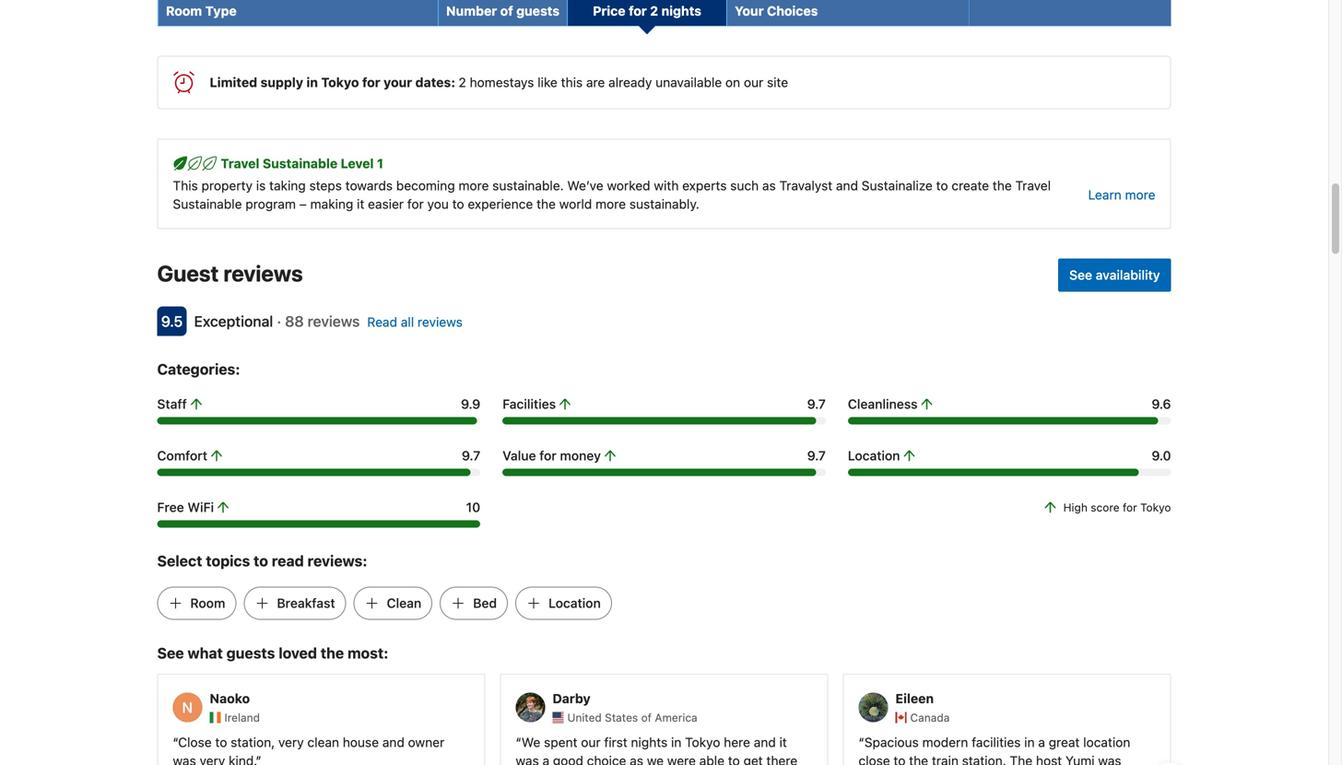Task type: vqa. For each thing, say whether or not it's contained in the screenshot.


Task type: locate. For each thing, give the bounding box(es) containing it.
for right value
[[540, 448, 557, 463]]

learn
[[1089, 187, 1122, 202]]

1 horizontal spatial tokyo
[[1141, 501, 1172, 514]]

1 horizontal spatial "
[[516, 735, 522, 750]]

level
[[341, 156, 374, 171]]

0 horizontal spatial more
[[459, 178, 489, 193]]

high score for tokyo
[[1064, 501, 1172, 514]]

the left train
[[910, 753, 929, 765]]

1 " from the left
[[173, 735, 178, 750]]

0 vertical spatial room
[[166, 3, 202, 18]]

reviews right 88 on the top left of page
[[308, 312, 360, 330]]

it
[[357, 196, 365, 211]]

what
[[188, 644, 223, 662]]

comfort 9.7 meter
[[157, 469, 481, 476]]

" inside the " close to station, very clean house and owner was very kind.
[[173, 735, 178, 750]]

more down worked on the left top
[[596, 196, 626, 211]]

in left a
[[1025, 735, 1035, 750]]

in
[[307, 75, 318, 90], [1025, 735, 1035, 750]]

room type
[[166, 3, 237, 18]]

station,
[[231, 735, 275, 750]]

score
[[1091, 501, 1120, 514]]

1 vertical spatial see
[[157, 644, 184, 662]]

bed
[[473, 596, 497, 611]]

1 horizontal spatial of
[[642, 711, 652, 724]]

for inside this property is taking steps towards becoming more sustainable. we've worked with experts such as travalyst and sustainalize to create the travel sustainable program – making it easier for you to experience the world more sustainably.
[[407, 196, 424, 211]]

1 horizontal spatial 2
[[650, 3, 659, 18]]

kind.
[[229, 753, 256, 765]]

room down the topics
[[190, 596, 225, 611]]

1 vertical spatial in
[[1025, 735, 1035, 750]]

see
[[1070, 267, 1093, 282], [157, 644, 184, 662]]

see availability
[[1070, 267, 1161, 282]]

choices
[[767, 3, 818, 18]]

see left what
[[157, 644, 184, 662]]

0 vertical spatial tokyo
[[321, 75, 359, 90]]

to down spacious on the bottom right of the page
[[894, 753, 906, 765]]

wifi
[[188, 500, 214, 515]]

88
[[285, 312, 304, 330]]

9.7 for value for money
[[808, 448, 826, 463]]

for down becoming in the top left of the page
[[407, 196, 424, 211]]

" close to station, very clean house and owner was very kind.
[[173, 735, 445, 765]]

more
[[459, 178, 489, 193], [1126, 187, 1156, 202], [596, 196, 626, 211]]

canada
[[911, 711, 950, 724]]

guests right what
[[227, 644, 275, 662]]

0 horizontal spatial guests
[[227, 644, 275, 662]]

our
[[744, 75, 764, 90]]

sustainable up taking
[[263, 156, 338, 171]]

1 horizontal spatial in
[[1025, 735, 1035, 750]]

1 horizontal spatial very
[[278, 735, 304, 750]]

see availability button
[[1059, 259, 1172, 292]]

to
[[937, 178, 949, 193], [452, 196, 464, 211], [254, 552, 268, 570], [215, 735, 227, 750], [894, 753, 906, 765]]

0 horizontal spatial very
[[200, 753, 225, 765]]

very down close
[[200, 753, 225, 765]]

9.5
[[161, 312, 183, 330]]

0 vertical spatial location
[[848, 448, 901, 463]]

facilities
[[972, 735, 1021, 750]]

the right the loved
[[321, 644, 344, 662]]

supply
[[261, 75, 303, 90]]

owner
[[408, 735, 445, 750]]

staff
[[157, 396, 187, 412]]

guests
[[517, 3, 560, 18], [227, 644, 275, 662]]

staff 9.9 meter
[[157, 417, 481, 425]]

value for money 9.7 meter
[[503, 469, 826, 476]]

spacious
[[865, 735, 919, 750]]

1 vertical spatial of
[[642, 711, 652, 724]]

0 horizontal spatial sustainable
[[173, 196, 242, 211]]

for
[[629, 3, 647, 18], [362, 75, 381, 90], [407, 196, 424, 211], [540, 448, 557, 463], [1123, 501, 1138, 514]]

reviews right all
[[418, 314, 463, 330]]

sustainalize
[[862, 178, 933, 193]]

travel up property
[[221, 156, 260, 171]]

0 horizontal spatial of
[[500, 3, 513, 18]]

2 horizontal spatial more
[[1126, 187, 1156, 202]]

0 horizontal spatial travel
[[221, 156, 260, 171]]

number of guests
[[446, 3, 560, 18]]

of right states
[[642, 711, 652, 724]]

clean
[[308, 735, 339, 750]]

0 vertical spatial guests
[[517, 3, 560, 18]]

tokyo right score
[[1141, 501, 1172, 514]]

topics
[[206, 552, 250, 570]]

free wifi 10 meter
[[157, 520, 481, 528]]

and inside this property is taking steps towards becoming more sustainable. we've worked with experts such as travalyst and sustainalize to create the travel sustainable program – making it easier for you to experience the world more sustainably.
[[836, 178, 859, 193]]

free wifi
[[157, 500, 214, 515]]

1 horizontal spatial and
[[836, 178, 859, 193]]

0 horizontal spatial tokyo
[[321, 75, 359, 90]]

sustainable down property
[[173, 196, 242, 211]]

travalyst
[[780, 178, 833, 193]]

1 horizontal spatial guests
[[517, 3, 560, 18]]

location
[[848, 448, 901, 463], [549, 596, 601, 611]]

scored 9.5 element
[[157, 306, 187, 336]]

worked
[[607, 178, 651, 193]]

0 vertical spatial very
[[278, 735, 304, 750]]

0 vertical spatial in
[[307, 75, 318, 90]]

guest reviews element
[[157, 259, 1051, 288]]

1 vertical spatial sustainable
[[173, 196, 242, 211]]

modern
[[923, 735, 969, 750]]

in right supply
[[307, 75, 318, 90]]

2 " from the left
[[516, 735, 522, 750]]

tokyo for in
[[321, 75, 359, 90]]

" for " spacious modern facilities in a great location close to the train station. the host yumi wa
[[859, 735, 865, 750]]

dates:
[[416, 75, 456, 90]]

2 left nights
[[650, 3, 659, 18]]

1 vertical spatial location
[[549, 596, 601, 611]]

eileen
[[896, 691, 934, 706]]

0 horizontal spatial 2
[[459, 75, 466, 90]]

0 horizontal spatial reviews
[[224, 260, 303, 286]]

to left create
[[937, 178, 949, 193]]

and right travalyst
[[836, 178, 859, 193]]

travel sustainable level 1
[[221, 156, 384, 171]]

read
[[367, 314, 398, 330]]

guest
[[157, 260, 219, 286]]

0 vertical spatial of
[[500, 3, 513, 18]]

sustainable inside this property is taking steps towards becoming more sustainable. we've worked with experts such as travalyst and sustainalize to create the travel sustainable program – making it easier for you to experience the world more sustainably.
[[173, 196, 242, 211]]

facilities
[[503, 396, 556, 412]]

breakfast
[[277, 596, 335, 611]]

travel inside this property is taking steps towards becoming more sustainable. we've worked with experts such as travalyst and sustainalize to create the travel sustainable program – making it easier for you to experience the world more sustainably.
[[1016, 178, 1051, 193]]

america
[[655, 711, 698, 724]]

see what guests loved the most:
[[157, 644, 389, 662]]

1 vertical spatial tokyo
[[1141, 501, 1172, 514]]

location down cleanliness
[[848, 448, 901, 463]]

1 vertical spatial and
[[383, 735, 405, 750]]

site
[[767, 75, 789, 90]]

travel right create
[[1016, 178, 1051, 193]]

the down sustainable.
[[537, 196, 556, 211]]

1 horizontal spatial travel
[[1016, 178, 1051, 193]]

1 vertical spatial room
[[190, 596, 225, 611]]

nights
[[662, 3, 702, 18]]

1 vertical spatial travel
[[1016, 178, 1051, 193]]

station.
[[963, 753, 1007, 765]]

2 horizontal spatial reviews
[[418, 314, 463, 330]]

see for see what guests loved the most:
[[157, 644, 184, 662]]

train
[[932, 753, 959, 765]]

2 horizontal spatial "
[[859, 735, 865, 750]]

–
[[299, 196, 307, 211]]

0 horizontal spatial and
[[383, 735, 405, 750]]

and inside the " close to station, very clean house and owner was very kind.
[[383, 735, 405, 750]]

0 vertical spatial 2
[[650, 3, 659, 18]]

availability
[[1096, 267, 1161, 282]]

" for " close to station, very clean house and owner was very kind.
[[173, 735, 178, 750]]

for right price
[[629, 3, 647, 18]]

tokyo left your
[[321, 75, 359, 90]]

we've
[[568, 178, 604, 193]]

money
[[560, 448, 601, 463]]

and
[[836, 178, 859, 193], [383, 735, 405, 750]]

2 right "dates:"
[[459, 75, 466, 90]]

" inside " spacious modern facilities in a great location close to the train station. the host yumi wa
[[859, 735, 865, 750]]

2
[[650, 3, 659, 18], [459, 75, 466, 90]]

0 vertical spatial see
[[1070, 267, 1093, 282]]

travel
[[221, 156, 260, 171], [1016, 178, 1051, 193]]

homestays
[[470, 75, 534, 90]]

guests right number
[[517, 3, 560, 18]]

and right house at the left of the page
[[383, 735, 405, 750]]

in inside " spacious modern facilities in a great location close to the train station. the host yumi wa
[[1025, 735, 1035, 750]]

very left clean
[[278, 735, 304, 750]]

united states of america image
[[553, 712, 564, 723]]

1 horizontal spatial see
[[1070, 267, 1093, 282]]

the inside " spacious modern facilities in a great location close to the train station. the host yumi wa
[[910, 753, 929, 765]]

0 horizontal spatial see
[[157, 644, 184, 662]]

1 vertical spatial guests
[[227, 644, 275, 662]]

0 horizontal spatial "
[[173, 735, 178, 750]]

location right bed
[[549, 596, 601, 611]]

like
[[538, 75, 558, 90]]

room left 'type'
[[166, 3, 202, 18]]

0 vertical spatial and
[[836, 178, 859, 193]]

see inside button
[[1070, 267, 1093, 282]]

select topics to read reviews:
[[157, 552, 368, 570]]

location 9.0 meter
[[848, 469, 1172, 476]]

making
[[310, 196, 354, 211]]

more up experience
[[459, 178, 489, 193]]

reviews up exceptional · 88 reviews
[[224, 260, 303, 286]]

clean
[[387, 596, 422, 611]]

to down ireland image
[[215, 735, 227, 750]]

experience
[[468, 196, 533, 211]]

3 " from the left
[[859, 735, 865, 750]]

all
[[401, 314, 414, 330]]

learn more
[[1089, 187, 1156, 202]]

room for room type
[[166, 3, 202, 18]]

more right learn
[[1126, 187, 1156, 202]]

0 vertical spatial sustainable
[[263, 156, 338, 171]]

of right number
[[500, 3, 513, 18]]

see left availability
[[1070, 267, 1093, 282]]

room for room
[[190, 596, 225, 611]]

1 horizontal spatial sustainable
[[263, 156, 338, 171]]



Task type: describe. For each thing, give the bounding box(es) containing it.
0 horizontal spatial in
[[307, 75, 318, 90]]

price
[[593, 3, 626, 18]]

facilities 9.7 meter
[[503, 417, 826, 425]]

house
[[343, 735, 379, 750]]

tokyo for for
[[1141, 501, 1172, 514]]

limited
[[210, 75, 257, 90]]

for left your
[[362, 75, 381, 90]]

cleanliness 9.6 meter
[[848, 417, 1172, 425]]

canada image
[[896, 712, 907, 723]]

states
[[605, 711, 638, 724]]

9.6
[[1152, 396, 1172, 412]]

read all reviews
[[367, 314, 463, 330]]

limited supply in tokyo for your dates: 2 homestays like this are already unavailable on our site
[[210, 75, 789, 90]]

are
[[586, 75, 605, 90]]

select
[[157, 552, 202, 570]]

see for see availability
[[1070, 267, 1093, 282]]

1 horizontal spatial reviews
[[308, 312, 360, 330]]

more inside button
[[1126, 187, 1156, 202]]

exceptional
[[194, 312, 273, 330]]

loved
[[279, 644, 317, 662]]

as
[[763, 178, 776, 193]]

already
[[609, 75, 652, 90]]

united states of america
[[568, 711, 698, 724]]

" for "
[[516, 735, 522, 750]]

comfort
[[157, 448, 208, 463]]

this
[[561, 75, 583, 90]]

this property is taking steps towards becoming more sustainable. we've worked with experts such as travalyst and sustainalize to create the travel sustainable program – making it easier for you to experience the world more sustainably.
[[173, 178, 1051, 211]]

type
[[205, 3, 237, 18]]

program
[[246, 196, 296, 211]]

sustainable.
[[493, 178, 564, 193]]

you
[[428, 196, 449, 211]]

close
[[859, 753, 891, 765]]

your
[[735, 3, 764, 18]]

united
[[568, 711, 602, 724]]

such
[[731, 178, 759, 193]]

the right create
[[993, 178, 1012, 193]]

to inside the " close to station, very clean house and owner was very kind.
[[215, 735, 227, 750]]

darby
[[553, 691, 591, 706]]

guests for what
[[227, 644, 275, 662]]

your choices
[[735, 3, 818, 18]]

this
[[173, 178, 198, 193]]

host
[[1037, 753, 1063, 765]]

0 vertical spatial travel
[[221, 156, 260, 171]]

cleanliness
[[848, 396, 918, 412]]

1 horizontal spatial location
[[848, 448, 901, 463]]

value
[[503, 448, 536, 463]]

1 vertical spatial 2
[[459, 75, 466, 90]]

ireland image
[[210, 712, 221, 723]]

to right the you
[[452, 196, 464, 211]]

create
[[952, 178, 990, 193]]

read
[[272, 552, 304, 570]]

most:
[[348, 644, 389, 662]]

to inside " spacious modern facilities in a great location close to the train station. the host yumi wa
[[894, 753, 906, 765]]

becoming
[[396, 178, 455, 193]]

for right score
[[1123, 501, 1138, 514]]

naoko
[[210, 691, 250, 706]]

guest reviews
[[157, 260, 303, 286]]

was
[[173, 753, 196, 765]]

reviews:
[[308, 552, 368, 570]]

easier
[[368, 196, 404, 211]]

1 vertical spatial very
[[200, 753, 225, 765]]

great
[[1049, 735, 1080, 750]]

review categories element
[[157, 358, 240, 380]]

rated exceptional element
[[194, 312, 273, 330]]

·
[[277, 312, 281, 330]]

guests for of
[[517, 3, 560, 18]]

location
[[1084, 735, 1131, 750]]

value for money
[[503, 448, 601, 463]]

exceptional · 88 reviews
[[194, 312, 360, 330]]

a
[[1039, 735, 1046, 750]]

taking
[[269, 178, 306, 193]]

0 horizontal spatial location
[[549, 596, 601, 611]]

price for 2 nights
[[593, 3, 702, 18]]

9.0
[[1152, 448, 1172, 463]]

close
[[178, 735, 212, 750]]

9.9
[[461, 396, 481, 412]]

1 horizontal spatial more
[[596, 196, 626, 211]]

10
[[466, 500, 481, 515]]

yumi
[[1066, 753, 1095, 765]]

experts
[[683, 178, 727, 193]]

your
[[384, 75, 412, 90]]

number
[[446, 3, 497, 18]]

with
[[654, 178, 679, 193]]

free
[[157, 500, 184, 515]]

steps
[[309, 178, 342, 193]]

9.7 for facilities
[[808, 396, 826, 412]]

of inside region
[[642, 711, 652, 724]]

to left read
[[254, 552, 268, 570]]

unavailable
[[656, 75, 722, 90]]

property
[[202, 178, 253, 193]]

this is a carousel with rotating slides. it displays featured reviews of the property. use the next and previous buttons to navigate. region
[[142, 667, 1186, 765]]

9.7 for comfort
[[462, 448, 481, 463]]



